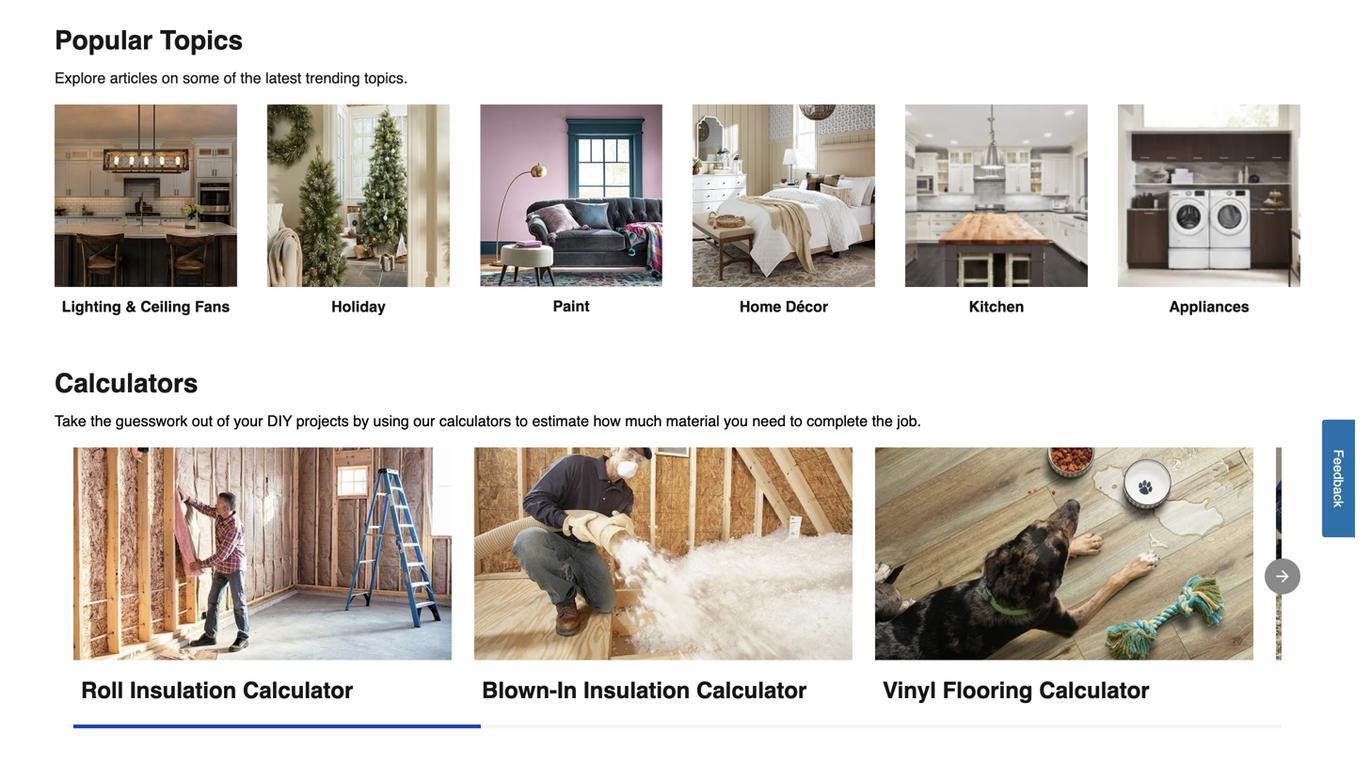 Task type: vqa. For each thing, say whether or not it's contained in the screenshot.
Kitchen link
yes



Task type: describe. For each thing, give the bounding box(es) containing it.
articles
[[110, 69, 158, 87]]

d
[[1332, 472, 1347, 480]]

calculator for vinyl flooring calculator
[[1040, 678, 1150, 703]]

a man wearing work gloves finishing the edge of a concrete slab. image
[[1277, 448, 1356, 661]]

calculators
[[55, 369, 198, 399]]

topics
[[160, 26, 243, 56]]

vinyl flooring calculator link
[[875, 448, 1254, 706]]

appliances link
[[1118, 105, 1301, 316]]

&
[[125, 298, 136, 316]]

roll
[[81, 678, 124, 703]]

topics.
[[364, 69, 408, 87]]

kitchen
[[969, 298, 1025, 316]]

1 horizontal spatial the
[[240, 69, 261, 87]]

complete
[[807, 412, 868, 430]]

a living room and sunroom decorated with lighted christmas trees, a wreath and garland. image
[[267, 105, 450, 287]]

2 horizontal spatial the
[[872, 412, 893, 430]]

much
[[625, 412, 662, 430]]

kitchen link
[[906, 105, 1088, 316]]

need
[[753, 412, 786, 430]]

estimate
[[532, 412, 589, 430]]

b
[[1332, 480, 1347, 487]]

projects
[[296, 412, 349, 430]]

a farmhouse-style hanging light with five lighted bulbs over a kitchen island. image
[[55, 105, 237, 287]]

1 to from the left
[[516, 412, 528, 430]]

how
[[593, 412, 621, 430]]

vinyl
[[883, 678, 937, 703]]

appliances
[[1170, 298, 1250, 316]]

paint
[[553, 298, 590, 315]]

diy
[[267, 412, 292, 430]]

calculators
[[439, 412, 511, 430]]

ceiling
[[140, 298, 191, 316]]

0 horizontal spatial the
[[91, 412, 112, 430]]

of for calculators
[[217, 412, 230, 430]]

roll insulation calculator link
[[73, 448, 452, 706]]

job.
[[897, 412, 922, 430]]

f e e d b a c k button
[[1323, 420, 1356, 537]]

blown-in insulation calculator link
[[474, 448, 853, 706]]

lighting
[[62, 298, 121, 316]]

flooring
[[943, 678, 1033, 703]]

popular topics
[[55, 26, 243, 56]]

2 calculator from the left
[[697, 678, 807, 703]]

a
[[1332, 487, 1347, 494]]

home décor link
[[693, 105, 875, 316]]



Task type: locate. For each thing, give the bounding box(es) containing it.
insulation
[[130, 678, 237, 703], [584, 678, 690, 703]]

by
[[353, 412, 369, 430]]

a living room with a violet accent wall, a window with blue casing and a gray sofa. image
[[480, 105, 663, 287]]

f
[[1332, 450, 1347, 458]]

your
[[234, 412, 263, 430]]

white side-by-side washer and dryer set between brown cabinets in a laundry room with a window. image
[[1118, 105, 1301, 287]]

home
[[740, 298, 782, 316]]

décor
[[786, 298, 829, 316]]

e
[[1332, 458, 1347, 465], [1332, 465, 1347, 472]]

a dog on a wood-look vinyl plank floor next to a food dish, a bowl with spilled water and a toy. image
[[875, 448, 1254, 661]]

the left latest
[[240, 69, 261, 87]]

using
[[373, 412, 409, 430]]

vinyl flooring calculator
[[883, 678, 1150, 703]]

insulation right in
[[584, 678, 690, 703]]

of
[[224, 69, 236, 87], [217, 412, 230, 430]]

guesswork
[[116, 412, 188, 430]]

calculator for roll insulation calculator
[[243, 678, 353, 703]]

out
[[192, 412, 213, 430]]

the
[[240, 69, 261, 87], [91, 412, 112, 430], [872, 412, 893, 430]]

1 e from the top
[[1332, 458, 1347, 465]]

1 calculator from the left
[[243, 678, 353, 703]]

blown-in insulation calculator
[[482, 678, 807, 703]]

1 vertical spatial of
[[217, 412, 230, 430]]

latest
[[266, 69, 302, 87]]

lighting & ceiling fans link
[[55, 105, 237, 316]]

a man using a machine to add blown-in insulation between the joists in an attic. image
[[474, 448, 853, 661]]

0 horizontal spatial calculator
[[243, 678, 353, 703]]

the right 'take'
[[91, 412, 112, 430]]

a white kitchen, stainless steel appliances, butcher block center island and dark wood flooring. image
[[906, 105, 1088, 287]]

lighting & ceiling fans
[[62, 298, 230, 316]]

a bedroom with brown wood paneling, a white dresser and a bed with beige and brown blankets. image
[[693, 105, 875, 287]]

trending
[[306, 69, 360, 87]]

2 insulation from the left
[[584, 678, 690, 703]]

of right 'some'
[[224, 69, 236, 87]]

you
[[724, 412, 748, 430]]

roll insulation calculator
[[81, 678, 353, 703]]

explore articles on some of the latest trending topics.
[[55, 69, 408, 87]]

explore
[[55, 69, 106, 87]]

material
[[666, 412, 720, 430]]

k
[[1332, 501, 1347, 507]]

e up b
[[1332, 465, 1347, 472]]

arrow right image
[[1274, 567, 1293, 586]]

calculator
[[243, 678, 353, 703], [697, 678, 807, 703], [1040, 678, 1150, 703]]

blown-
[[482, 678, 557, 703]]

home décor
[[740, 298, 829, 316]]

the left job.
[[872, 412, 893, 430]]

our
[[413, 412, 435, 430]]

take
[[55, 412, 86, 430]]

fans
[[195, 298, 230, 316]]

some
[[183, 69, 220, 87]]

0 vertical spatial of
[[224, 69, 236, 87]]

of for popular topics
[[224, 69, 236, 87]]

2 horizontal spatial calculator
[[1040, 678, 1150, 703]]

a man installing faced insulation between the wall studs of a building. image
[[73, 448, 452, 661]]

1 horizontal spatial calculator
[[697, 678, 807, 703]]

on
[[162, 69, 179, 87]]

e up d
[[1332, 458, 1347, 465]]

0 horizontal spatial to
[[516, 412, 528, 430]]

2 to from the left
[[790, 412, 803, 430]]

of right out
[[217, 412, 230, 430]]

popular
[[55, 26, 153, 56]]

1 insulation from the left
[[130, 678, 237, 703]]

to
[[516, 412, 528, 430], [790, 412, 803, 430]]

to right the need at the right bottom of the page
[[790, 412, 803, 430]]

scrollbar
[[73, 725, 481, 728]]

c
[[1332, 494, 1347, 501]]

0 horizontal spatial insulation
[[130, 678, 237, 703]]

1 horizontal spatial insulation
[[584, 678, 690, 703]]

take the guesswork out of your diy projects by using our calculators to estimate how much material you need to complete the job.
[[55, 412, 922, 430]]

3 calculator from the left
[[1040, 678, 1150, 703]]

holiday link
[[267, 105, 450, 316]]

f e e d b a c k
[[1332, 450, 1347, 507]]

1 horizontal spatial to
[[790, 412, 803, 430]]

to left the estimate
[[516, 412, 528, 430]]

paint link
[[480, 105, 663, 315]]

2 e from the top
[[1332, 465, 1347, 472]]

holiday
[[331, 298, 386, 316]]

in
[[557, 678, 577, 703]]

insulation right roll
[[130, 678, 237, 703]]



